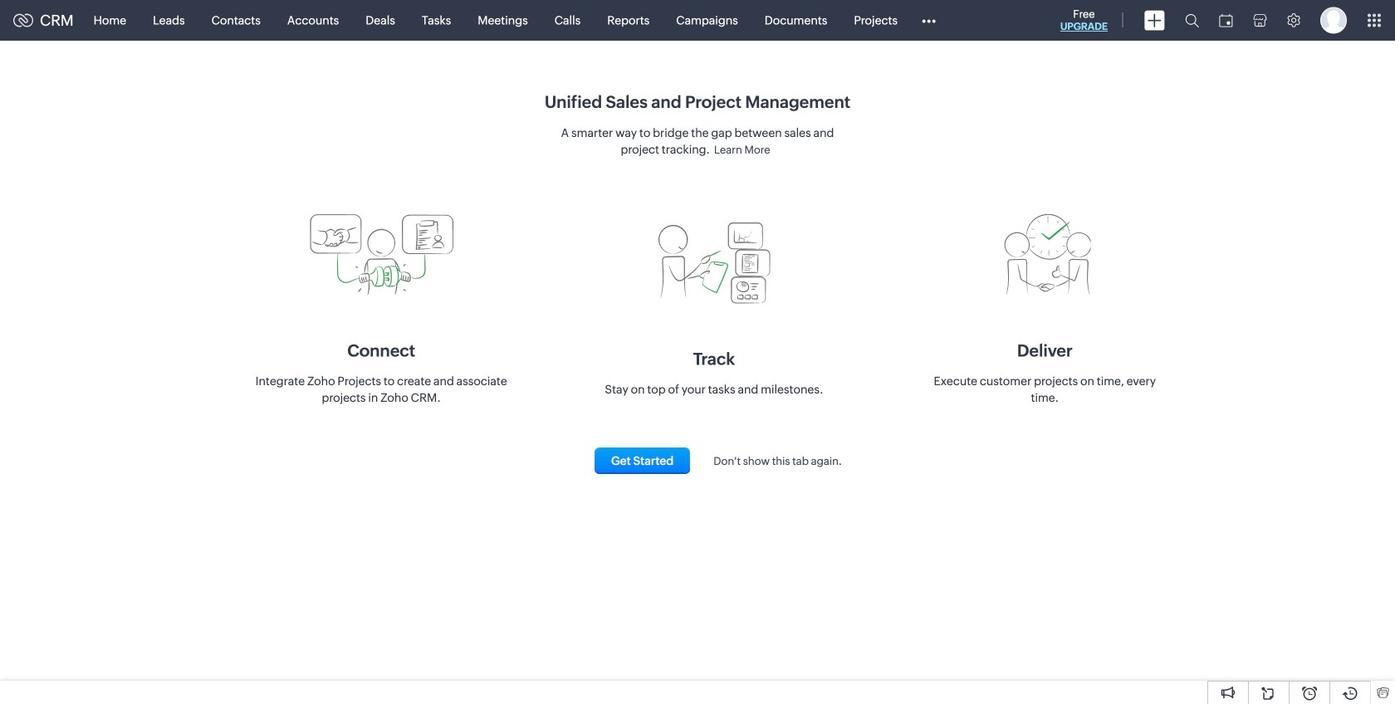Task type: describe. For each thing, give the bounding box(es) containing it.
Other Modules field
[[911, 7, 947, 34]]

search image
[[1185, 13, 1199, 27]]

logo image
[[13, 14, 33, 27]]

profile image
[[1321, 7, 1347, 34]]

profile element
[[1311, 0, 1357, 40]]

create menu image
[[1145, 10, 1165, 30]]

create menu element
[[1135, 0, 1175, 40]]



Task type: locate. For each thing, give the bounding box(es) containing it.
search element
[[1175, 0, 1209, 41]]

calendar image
[[1219, 14, 1234, 27]]



Task type: vqa. For each thing, say whether or not it's contained in the screenshot.
Create Menu element
yes



